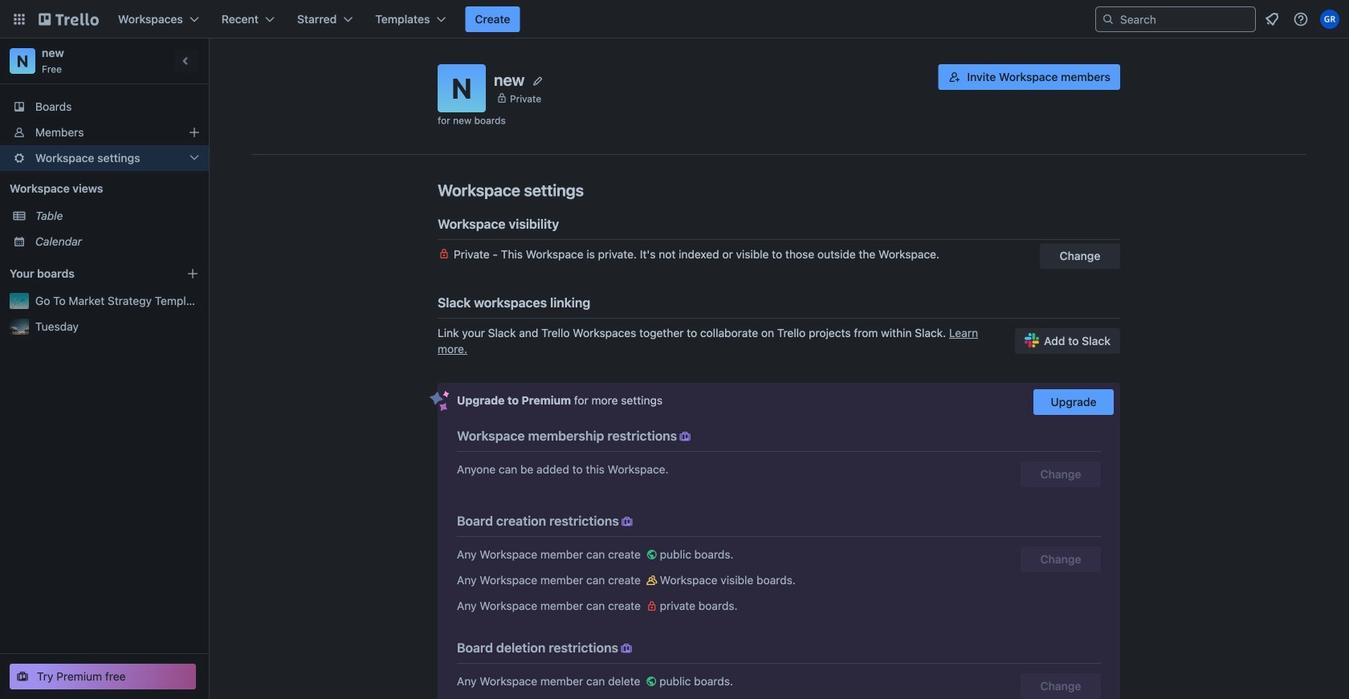 Task type: describe. For each thing, give the bounding box(es) containing it.
primary element
[[0, 0, 1350, 39]]

add board image
[[186, 268, 199, 280]]

3 sm image from the top
[[644, 674, 660, 690]]

open information menu image
[[1293, 11, 1310, 27]]

workspace navigation collapse icon image
[[175, 50, 198, 72]]



Task type: locate. For each thing, give the bounding box(es) containing it.
1 sm image from the top
[[644, 547, 660, 563]]

2 sm image from the top
[[644, 573, 660, 589]]

your boards with 2 items element
[[10, 264, 162, 284]]

sm image
[[644, 547, 660, 563], [644, 573, 660, 589], [644, 674, 660, 690]]

greg robinson (gregrobinson96) image
[[1321, 10, 1340, 29]]

sm image
[[677, 429, 693, 445], [619, 514, 635, 530], [644, 599, 660, 615], [619, 641, 635, 657]]

search image
[[1102, 13, 1115, 26]]

Search field
[[1115, 8, 1256, 31]]

back to home image
[[39, 6, 99, 32]]

0 vertical spatial sm image
[[644, 547, 660, 563]]

sparkle image
[[430, 391, 450, 412]]

0 notifications image
[[1263, 10, 1282, 29]]

1 vertical spatial sm image
[[644, 573, 660, 589]]

2 vertical spatial sm image
[[644, 674, 660, 690]]



Task type: vqa. For each thing, say whether or not it's contained in the screenshot.
the right Collapse list image
no



